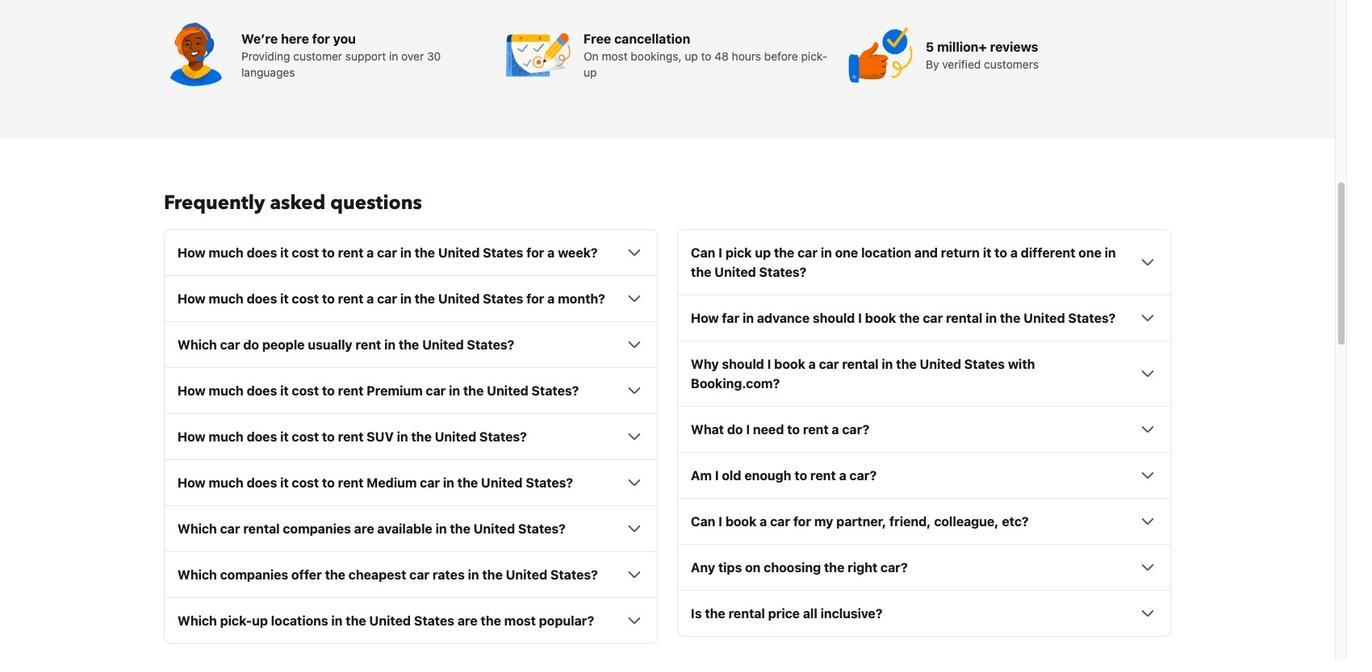 Task type: vqa. For each thing, say whether or not it's contained in the screenshot.
sm4
no



Task type: locate. For each thing, give the bounding box(es) containing it.
which car do people usually rent in the united states? button
[[178, 335, 644, 355]]

4 much from the top
[[209, 430, 244, 444]]

0 vertical spatial should
[[813, 311, 855, 326]]

1 vertical spatial most
[[504, 614, 536, 629]]

how much does it cost to rent a car in the united states for a month?
[[178, 292, 605, 306]]

0 horizontal spatial most
[[504, 614, 536, 629]]

much
[[209, 246, 244, 260], [209, 292, 244, 306], [209, 384, 244, 398], [209, 430, 244, 444], [209, 476, 244, 490]]

pick-
[[802, 49, 828, 63], [220, 614, 252, 629]]

most
[[602, 49, 628, 63], [504, 614, 536, 629]]

in
[[389, 49, 398, 63], [400, 246, 412, 260], [821, 246, 832, 260], [1105, 246, 1117, 260], [400, 292, 412, 306], [743, 311, 754, 326], [986, 311, 997, 326], [384, 338, 396, 352], [882, 357, 894, 372], [449, 384, 460, 398], [397, 430, 408, 444], [443, 476, 455, 490], [436, 522, 447, 536], [468, 568, 479, 582], [331, 614, 343, 629]]

on
[[584, 49, 599, 63]]

3 which from the top
[[178, 568, 217, 582]]

rental inside dropdown button
[[243, 522, 280, 536]]

0 horizontal spatial should
[[722, 357, 765, 372]]

cost down people
[[292, 384, 319, 398]]

it inside can i pick up the car in one location and return it to a different one in the united states?
[[983, 246, 992, 260]]

1 horizontal spatial pick-
[[802, 49, 828, 63]]

2 much from the top
[[209, 292, 244, 306]]

cost down how much does it cost to rent suv in the united states? on the bottom of the page
[[292, 476, 319, 490]]

does inside 'dropdown button'
[[247, 476, 277, 490]]

million+
[[938, 40, 988, 54]]

can up the any
[[691, 515, 716, 529]]

most inside the free cancellation on most bookings, up to 48 hours before pick- up
[[602, 49, 628, 63]]

i inside can i pick up the car in one location and return it to a different one in the united states?
[[719, 246, 723, 260]]

far
[[722, 311, 740, 326]]

1 horizontal spatial most
[[602, 49, 628, 63]]

verified
[[943, 58, 981, 71]]

states left month?
[[483, 292, 524, 306]]

2 horizontal spatial book
[[865, 311, 897, 326]]

i up booking.com?
[[768, 357, 772, 372]]

5
[[926, 40, 935, 54]]

most left the popular?
[[504, 614, 536, 629]]

pick- inside 'dropdown button'
[[220, 614, 252, 629]]

much inside how much does it cost to rent premium car in the united states? dropdown button
[[209, 384, 244, 398]]

my
[[815, 515, 834, 529]]

companies left offer
[[220, 568, 288, 582]]

cost inside 'dropdown button'
[[292, 476, 319, 490]]

choosing
[[764, 561, 821, 575]]

a
[[367, 246, 374, 260], [548, 246, 555, 260], [1011, 246, 1018, 260], [367, 292, 374, 306], [548, 292, 555, 306], [809, 357, 816, 372], [832, 423, 840, 437], [840, 469, 847, 483], [760, 515, 767, 529]]

1 much from the top
[[209, 246, 244, 260]]

for
[[312, 32, 330, 46], [527, 246, 545, 260], [527, 292, 545, 306], [794, 515, 812, 529]]

states? inside dropdown button
[[518, 522, 566, 536]]

5 does from the top
[[247, 476, 277, 490]]

does
[[247, 246, 277, 260], [247, 292, 277, 306], [247, 384, 277, 398], [247, 430, 277, 444], [247, 476, 277, 490]]

0 vertical spatial can
[[691, 246, 716, 260]]

4 cost from the top
[[292, 430, 319, 444]]

asked
[[270, 190, 326, 217]]

0 horizontal spatial pick-
[[220, 614, 252, 629]]

3 cost from the top
[[292, 384, 319, 398]]

up left locations
[[252, 614, 268, 629]]

should right advance
[[813, 311, 855, 326]]

5 cost from the top
[[292, 476, 319, 490]]

is the rental price all inclusive? button
[[691, 604, 1158, 624]]

i left need
[[747, 423, 750, 437]]

which companies offer the cheapest car rates in the united states?
[[178, 568, 598, 582]]

over
[[401, 49, 424, 63]]

on
[[745, 561, 761, 575]]

do right what
[[728, 423, 743, 437]]

a down questions
[[367, 246, 374, 260]]

states? inside 'dropdown button'
[[526, 476, 573, 490]]

it for how much does it cost to rent a car in the united states for a week?
[[280, 246, 289, 260]]

cost down asked
[[292, 246, 319, 260]]

customer
[[293, 49, 342, 63]]

i up tips at the bottom of the page
[[719, 515, 723, 529]]

to inside 'dropdown button'
[[322, 476, 335, 490]]

how
[[178, 246, 206, 260], [178, 292, 206, 306], [691, 311, 719, 326], [178, 384, 206, 398], [178, 430, 206, 444], [178, 476, 206, 490]]

one right different
[[1079, 246, 1102, 260]]

return
[[941, 246, 980, 260]]

1 does from the top
[[247, 246, 277, 260]]

1 cost from the top
[[292, 246, 319, 260]]

states left with on the bottom right of the page
[[965, 357, 1005, 372]]

2 does from the top
[[247, 292, 277, 306]]

1 which from the top
[[178, 338, 217, 352]]

book up why should i book a car rental in the united states with booking.com?
[[865, 311, 897, 326]]

can inside can i book a car for my partner, friend, colleague, etc? dropdown button
[[691, 515, 716, 529]]

0 horizontal spatial one
[[836, 246, 859, 260]]

pick- left locations
[[220, 614, 252, 629]]

book down 'old'
[[726, 515, 757, 529]]

1 horizontal spatial book
[[775, 357, 806, 372]]

car? for am i old enough to rent a car?
[[850, 469, 877, 483]]

rental inside dropdown button
[[946, 311, 983, 326]]

2 vertical spatial book
[[726, 515, 757, 529]]

for left month?
[[527, 292, 545, 306]]

a up can i book a car for my partner, friend, colleague, etc?
[[840, 469, 847, 483]]

should up booking.com?
[[722, 357, 765, 372]]

a left "week?"
[[548, 246, 555, 260]]

can
[[691, 246, 716, 260], [691, 515, 716, 529]]

companies up offer
[[283, 522, 351, 536]]

booking.com?
[[691, 377, 780, 391]]

a down how much does it cost to rent a car in the united states for a week?
[[367, 292, 374, 306]]

we're here for you providing customer support in over 30 languages
[[241, 32, 441, 79]]

to right return
[[995, 246, 1008, 260]]

i left pick
[[719, 246, 723, 260]]

to inside the free cancellation on most bookings, up to 48 hours before pick- up
[[701, 49, 712, 63]]

much for how much does it cost to rent a car in the united states for a week?
[[209, 246, 244, 260]]

much inside how much does it cost to rent medium car in the united states? 'dropdown button'
[[209, 476, 244, 490]]

it
[[280, 246, 289, 260], [983, 246, 992, 260], [280, 292, 289, 306], [280, 384, 289, 398], [280, 430, 289, 444], [280, 476, 289, 490]]

to up usually
[[322, 292, 335, 306]]

which inside 'dropdown button'
[[178, 614, 217, 629]]

the inside dropdown button
[[450, 522, 471, 536]]

most right 'on'
[[602, 49, 628, 63]]

1 vertical spatial can
[[691, 515, 716, 529]]

frequently asked questions
[[164, 190, 422, 217]]

0 vertical spatial are
[[354, 522, 374, 536]]

car inside dropdown button
[[220, 522, 240, 536]]

how inside 'dropdown button'
[[178, 476, 206, 490]]

are down rates
[[458, 614, 478, 629]]

0 vertical spatial companies
[[283, 522, 351, 536]]

right
[[848, 561, 878, 575]]

which pick-up locations in the united states are the most popular?
[[178, 614, 595, 629]]

a down why should i book a car rental in the united states with booking.com?
[[832, 423, 840, 437]]

all
[[803, 607, 818, 621]]

0 vertical spatial car?
[[843, 423, 870, 437]]

1 vertical spatial companies
[[220, 568, 288, 582]]

and
[[915, 246, 938, 260]]

states
[[483, 246, 524, 260], [483, 292, 524, 306], [965, 357, 1005, 372], [414, 614, 455, 629]]

0 horizontal spatial do
[[243, 338, 259, 352]]

cost left suv
[[292, 430, 319, 444]]

which inside dropdown button
[[178, 522, 217, 536]]

premium
[[367, 384, 423, 398]]

1 horizontal spatial do
[[728, 423, 743, 437]]

price
[[769, 607, 800, 621]]

to right enough
[[795, 469, 808, 483]]

states left "week?"
[[483, 246, 524, 260]]

1 one from the left
[[836, 246, 859, 260]]

0 vertical spatial pick-
[[802, 49, 828, 63]]

for left "week?"
[[527, 246, 545, 260]]

1 vertical spatial book
[[775, 357, 806, 372]]

1 horizontal spatial are
[[458, 614, 478, 629]]

which car rental companies are available in the united states?
[[178, 522, 566, 536]]

friend,
[[890, 515, 932, 529]]

1 horizontal spatial should
[[813, 311, 855, 326]]

colleague,
[[935, 515, 999, 529]]

to
[[701, 49, 712, 63], [322, 246, 335, 260], [995, 246, 1008, 260], [322, 292, 335, 306], [322, 384, 335, 398], [788, 423, 800, 437], [322, 430, 335, 444], [795, 469, 808, 483], [322, 476, 335, 490]]

much for how much does it cost to rent a car in the united states for a month?
[[209, 292, 244, 306]]

in inside the we're here for you providing customer support in over 30 languages
[[389, 49, 398, 63]]

rent left premium
[[338, 384, 364, 398]]

to down how much does it cost to rent suv in the united states? on the bottom of the page
[[322, 476, 335, 490]]

to left the 48
[[701, 49, 712, 63]]

should
[[813, 311, 855, 326], [722, 357, 765, 372]]

0 horizontal spatial are
[[354, 522, 374, 536]]

3 does from the top
[[247, 384, 277, 398]]

old
[[722, 469, 742, 483]]

0 vertical spatial do
[[243, 338, 259, 352]]

i
[[719, 246, 723, 260], [859, 311, 862, 326], [768, 357, 772, 372], [747, 423, 750, 437], [715, 469, 719, 483], [719, 515, 723, 529]]

1 vertical spatial should
[[722, 357, 765, 372]]

can i pick up the car in one location and return it to a different one in the united states? button
[[691, 243, 1158, 282]]

how for how much does it cost to rent premium car in the united states?
[[178, 384, 206, 398]]

one
[[836, 246, 859, 260], [1079, 246, 1102, 260]]

how much does it cost to rent a car in the united states for a month? button
[[178, 289, 644, 309]]

it inside 'dropdown button'
[[280, 476, 289, 490]]

can i book a car for my partner, friend, colleague, etc?
[[691, 515, 1029, 529]]

companies
[[283, 522, 351, 536], [220, 568, 288, 582]]

is
[[691, 607, 702, 621]]

a inside can i pick up the car in one location and return it to a different one in the united states?
[[1011, 246, 1018, 260]]

much inside how much does it cost to rent a car in the united states for a week? dropdown button
[[209, 246, 244, 260]]

a inside why should i book a car rental in the united states with booking.com?
[[809, 357, 816, 372]]

car
[[377, 246, 397, 260], [798, 246, 818, 260], [377, 292, 397, 306], [923, 311, 943, 326], [220, 338, 240, 352], [819, 357, 839, 372], [426, 384, 446, 398], [420, 476, 440, 490], [771, 515, 791, 529], [220, 522, 240, 536], [410, 568, 430, 582]]

it for how much does it cost to rent a car in the united states for a month?
[[280, 292, 289, 306]]

united inside dropdown button
[[474, 522, 515, 536]]

does for how much does it cost to rent a car in the united states for a month?
[[247, 292, 277, 306]]

5 much from the top
[[209, 476, 244, 490]]

cost
[[292, 246, 319, 260], [292, 292, 319, 306], [292, 384, 319, 398], [292, 430, 319, 444], [292, 476, 319, 490]]

up
[[685, 49, 698, 63], [584, 66, 597, 79], [755, 246, 771, 260], [252, 614, 268, 629]]

car? right right
[[881, 561, 908, 575]]

are inside which pick-up locations in the united states are the most popular? 'dropdown button'
[[458, 614, 478, 629]]

cost for how much does it cost to rent suv in the united states?
[[292, 430, 319, 444]]

book down advance
[[775, 357, 806, 372]]

one left 'location' on the top
[[836, 246, 859, 260]]

can left pick
[[691, 246, 716, 260]]

are
[[354, 522, 374, 536], [458, 614, 478, 629]]

does for how much does it cost to rent medium car in the united states?
[[247, 476, 277, 490]]

0 horizontal spatial book
[[726, 515, 757, 529]]

1 vertical spatial are
[[458, 614, 478, 629]]

1 can from the top
[[691, 246, 716, 260]]

how much does it cost to rent premium car in the united states? button
[[178, 381, 644, 401]]

pick- inside the free cancellation on most bookings, up to 48 hours before pick- up
[[802, 49, 828, 63]]

do left people
[[243, 338, 259, 352]]

up inside can i pick up the car in one location and return it to a different one in the united states?
[[755, 246, 771, 260]]

can inside can i pick up the car in one location and return it to a different one in the united states?
[[691, 246, 716, 260]]

are left available
[[354, 522, 374, 536]]

much for how much does it cost to rent premium car in the united states?
[[209, 384, 244, 398]]

2 which from the top
[[178, 522, 217, 536]]

3 much from the top
[[209, 384, 244, 398]]

book
[[865, 311, 897, 326], [775, 357, 806, 372], [726, 515, 757, 529]]

up right pick
[[755, 246, 771, 260]]

before
[[765, 49, 798, 63]]

which companies offer the cheapest car rates in the united states? button
[[178, 566, 644, 585]]

states down rates
[[414, 614, 455, 629]]

does for how much does it cost to rent premium car in the united states?
[[247, 384, 277, 398]]

much inside how much does it cost to rent suv in the united states? dropdown button
[[209, 430, 244, 444]]

providing
[[241, 49, 290, 63]]

0 vertical spatial most
[[602, 49, 628, 63]]

in inside dropdown button
[[436, 522, 447, 536]]

what do i need to rent a car? button
[[691, 420, 1158, 440]]

1 vertical spatial car?
[[850, 469, 877, 483]]

2 one from the left
[[1079, 246, 1102, 260]]

4 which from the top
[[178, 614, 217, 629]]

2 can from the top
[[691, 515, 716, 529]]

pick- right before
[[802, 49, 828, 63]]

rent left medium
[[338, 476, 364, 490]]

why
[[691, 357, 719, 372]]

up down 'on'
[[584, 66, 597, 79]]

1 vertical spatial pick-
[[220, 614, 252, 629]]

4 does from the top
[[247, 430, 277, 444]]

5 million+ reviews image
[[849, 23, 913, 87]]

i inside why should i book a car rental in the united states with booking.com?
[[768, 357, 772, 372]]

rent right usually
[[356, 338, 381, 352]]

a down advance
[[809, 357, 816, 372]]

free cancellation image
[[506, 23, 571, 87]]

states?
[[760, 265, 807, 280], [1069, 311, 1116, 326], [467, 338, 515, 352], [532, 384, 579, 398], [480, 430, 527, 444], [526, 476, 573, 490], [518, 522, 566, 536], [551, 568, 598, 582]]

rent
[[338, 246, 364, 260], [338, 292, 364, 306], [356, 338, 381, 352], [338, 384, 364, 398], [803, 423, 829, 437], [338, 430, 364, 444], [811, 469, 836, 483], [338, 476, 364, 490]]

rental
[[946, 311, 983, 326], [843, 357, 879, 372], [243, 522, 280, 536], [729, 607, 765, 621]]

cost up people
[[292, 292, 319, 306]]

car? up partner,
[[850, 469, 877, 483]]

1 horizontal spatial one
[[1079, 246, 1102, 260]]

car? down why should i book a car rental in the united states with booking.com?
[[843, 423, 870, 437]]

how for how far in advance should i book the car rental in the united states?
[[691, 311, 719, 326]]

which for which car rental companies are available in the united states?
[[178, 522, 217, 536]]

for up customer
[[312, 32, 330, 46]]

free cancellation on most bookings, up to 48 hours before pick- up
[[584, 32, 828, 79]]

rent up which car do people usually rent in the united states?
[[338, 292, 364, 306]]

a left different
[[1011, 246, 1018, 260]]

the
[[415, 246, 435, 260], [774, 246, 795, 260], [691, 265, 712, 280], [415, 292, 435, 306], [900, 311, 920, 326], [1001, 311, 1021, 326], [399, 338, 419, 352], [897, 357, 917, 372], [464, 384, 484, 398], [411, 430, 432, 444], [458, 476, 478, 490], [450, 522, 471, 536], [824, 561, 845, 575], [325, 568, 346, 582], [482, 568, 503, 582], [705, 607, 726, 621], [346, 614, 366, 629], [481, 614, 501, 629]]

locations
[[271, 614, 328, 629]]

much inside how much does it cost to rent a car in the united states for a month? dropdown button
[[209, 292, 244, 306]]

2 cost from the top
[[292, 292, 319, 306]]

car inside can i pick up the car in one location and return it to a different one in the united states?
[[798, 246, 818, 260]]



Task type: describe. For each thing, give the bounding box(es) containing it.
to inside can i pick up the car in one location and return it to a different one in the united states?
[[995, 246, 1008, 260]]

how much does it cost to rent medium car in the united states? button
[[178, 473, 644, 493]]

which for which companies offer the cheapest car rates in the united states?
[[178, 568, 217, 582]]

i up why should i book a car rental in the united states with booking.com?
[[859, 311, 862, 326]]

how for how much does it cost to rent medium car in the united states?
[[178, 476, 206, 490]]

states inside 'dropdown button'
[[414, 614, 455, 629]]

up left the 48
[[685, 49, 698, 63]]

states inside why should i book a car rental in the united states with booking.com?
[[965, 357, 1005, 372]]

rent inside 'dropdown button'
[[338, 476, 364, 490]]

much for how much does it cost to rent medium car in the united states?
[[209, 476, 244, 490]]

the inside why should i book a car rental in the united states with booking.com?
[[897, 357, 917, 372]]

week?
[[558, 246, 598, 260]]

how much does it cost to rent a car in the united states for a week?
[[178, 246, 598, 260]]

why should i book a car rental in the united states with booking.com?
[[691, 357, 1036, 391]]

pick
[[726, 246, 752, 260]]

why should i book a car rental in the united states with booking.com? button
[[691, 355, 1158, 394]]

any
[[691, 561, 716, 575]]

should inside dropdown button
[[813, 311, 855, 326]]

united inside can i pick up the car in one location and return it to a different one in the united states?
[[715, 265, 756, 280]]

companies inside dropdown button
[[220, 568, 288, 582]]

a left month?
[[548, 292, 555, 306]]

can for can i book a car for my partner, friend, colleague, etc?
[[691, 515, 716, 529]]

usually
[[308, 338, 353, 352]]

etc?
[[1002, 515, 1029, 529]]

cost for how much does it cost to rent a car in the united states for a month?
[[292, 292, 319, 306]]

customers
[[984, 58, 1039, 71]]

car? for what do i need to rent a car?
[[843, 423, 870, 437]]

cost for how much does it cost to rent medium car in the united states?
[[292, 476, 319, 490]]

how far in advance should i book the car rental in the united states? button
[[691, 309, 1158, 328]]

for inside the we're here for you providing customer support in over 30 languages
[[312, 32, 330, 46]]

rent right need
[[803, 423, 829, 437]]

rental inside why should i book a car rental in the united states with booking.com?
[[843, 357, 879, 372]]

rent left suv
[[338, 430, 364, 444]]

what do i need to rent a car?
[[691, 423, 870, 437]]

how for how much does it cost to rent suv in the united states?
[[178, 430, 206, 444]]

states? inside can i pick up the car in one location and return it to a different one in the united states?
[[760, 265, 807, 280]]

cost for how much does it cost to rent premium car in the united states?
[[292, 384, 319, 398]]

rent up my
[[811, 469, 836, 483]]

it for how much does it cost to rent medium car in the united states?
[[280, 476, 289, 490]]

it for how much does it cost to rent premium car in the united states?
[[280, 384, 289, 398]]

by
[[926, 58, 940, 71]]

does for how much does it cost to rent suv in the united states?
[[247, 430, 277, 444]]

it for how much does it cost to rent suv in the united states?
[[280, 430, 289, 444]]

does for how much does it cost to rent a car in the united states for a week?
[[247, 246, 277, 260]]

to down usually
[[322, 384, 335, 398]]

am i old enough to rent a car? button
[[691, 466, 1158, 486]]

rental inside 'dropdown button'
[[729, 607, 765, 621]]

30
[[427, 49, 441, 63]]

for left my
[[794, 515, 812, 529]]

partner,
[[837, 515, 887, 529]]

can for can i pick up the car in one location and return it to a different one in the united states?
[[691, 246, 716, 260]]

is the rental price all inclusive?
[[691, 607, 883, 621]]

free
[[584, 32, 612, 46]]

frequently
[[164, 190, 265, 217]]

enough
[[745, 469, 792, 483]]

reviews
[[991, 40, 1039, 54]]

any tips on choosing the right car?
[[691, 561, 908, 575]]

how for how much does it cost to rent a car in the united states for a week?
[[178, 246, 206, 260]]

need
[[753, 423, 785, 437]]

how far in advance should i book the car rental in the united states?
[[691, 311, 1116, 326]]

can i book a car for my partner, friend, colleague, etc? button
[[691, 512, 1158, 532]]

which pick-up locations in the united states are the most popular? button
[[178, 612, 644, 631]]

which for which car do people usually rent in the united states?
[[178, 338, 217, 352]]

month?
[[558, 292, 605, 306]]

how much does it cost to rent medium car in the united states?
[[178, 476, 573, 490]]

location
[[862, 246, 912, 260]]

we're
[[241, 32, 278, 46]]

can i pick up the car in one location and return it to a different one in the united states?
[[691, 246, 1117, 280]]

suv
[[367, 430, 394, 444]]

book inside why should i book a car rental in the united states with booking.com?
[[775, 357, 806, 372]]

cost for how much does it cost to rent a car in the united states for a week?
[[292, 246, 319, 260]]

0 vertical spatial book
[[865, 311, 897, 326]]

am
[[691, 469, 712, 483]]

are inside which car rental companies are available in the united states? dropdown button
[[354, 522, 374, 536]]

rates
[[433, 568, 465, 582]]

questions
[[331, 190, 422, 217]]

tips
[[719, 561, 742, 575]]

i left 'old'
[[715, 469, 719, 483]]

we're here for you image
[[164, 23, 229, 87]]

hours
[[732, 49, 762, 63]]

popular?
[[539, 614, 595, 629]]

1 vertical spatial do
[[728, 423, 743, 437]]

car inside 'dropdown button'
[[420, 476, 440, 490]]

in inside why should i book a car rental in the united states with booking.com?
[[882, 357, 894, 372]]

what
[[691, 423, 724, 437]]

different
[[1021, 246, 1076, 260]]

how much does it cost to rent suv in the united states? button
[[178, 427, 644, 447]]

rent down questions
[[338, 246, 364, 260]]

people
[[262, 338, 305, 352]]

support
[[346, 49, 386, 63]]

how much does it cost to rent a car in the united states for a week? button
[[178, 243, 644, 263]]

languages
[[241, 66, 295, 79]]

united inside why should i book a car rental in the united states with booking.com?
[[920, 357, 962, 372]]

most inside 'dropdown button'
[[504, 614, 536, 629]]

a down enough
[[760, 515, 767, 529]]

am i old enough to rent a car?
[[691, 469, 877, 483]]

5 million+ reviews by verified customers
[[926, 40, 1039, 71]]

which for which pick-up locations in the united states are the most popular?
[[178, 614, 217, 629]]

here
[[281, 32, 309, 46]]

48
[[715, 49, 729, 63]]

companies inside dropdown button
[[283, 522, 351, 536]]

available
[[377, 522, 433, 536]]

the inside 'dropdown button'
[[705, 607, 726, 621]]

advance
[[757, 311, 810, 326]]

medium
[[367, 476, 417, 490]]

to down asked
[[322, 246, 335, 260]]

2 vertical spatial car?
[[881, 561, 908, 575]]

should inside why should i book a car rental in the united states with booking.com?
[[722, 357, 765, 372]]

which car do people usually rent in the united states?
[[178, 338, 515, 352]]

car inside why should i book a car rental in the united states with booking.com?
[[819, 357, 839, 372]]

cancellation
[[615, 32, 691, 46]]

any tips on choosing the right car? button
[[691, 558, 1158, 578]]

how much does it cost to rent suv in the united states?
[[178, 430, 527, 444]]

you
[[333, 32, 356, 46]]

to right need
[[788, 423, 800, 437]]

up inside 'dropdown button'
[[252, 614, 268, 629]]

how for how much does it cost to rent a car in the united states for a month?
[[178, 292, 206, 306]]

how much does it cost to rent premium car in the united states?
[[178, 384, 579, 398]]

to left suv
[[322, 430, 335, 444]]

which car rental companies are available in the united states? button
[[178, 519, 644, 539]]

much for how much does it cost to rent suv in the united states?
[[209, 430, 244, 444]]

bookings,
[[631, 49, 682, 63]]

offer
[[291, 568, 322, 582]]

cheapest
[[349, 568, 407, 582]]



